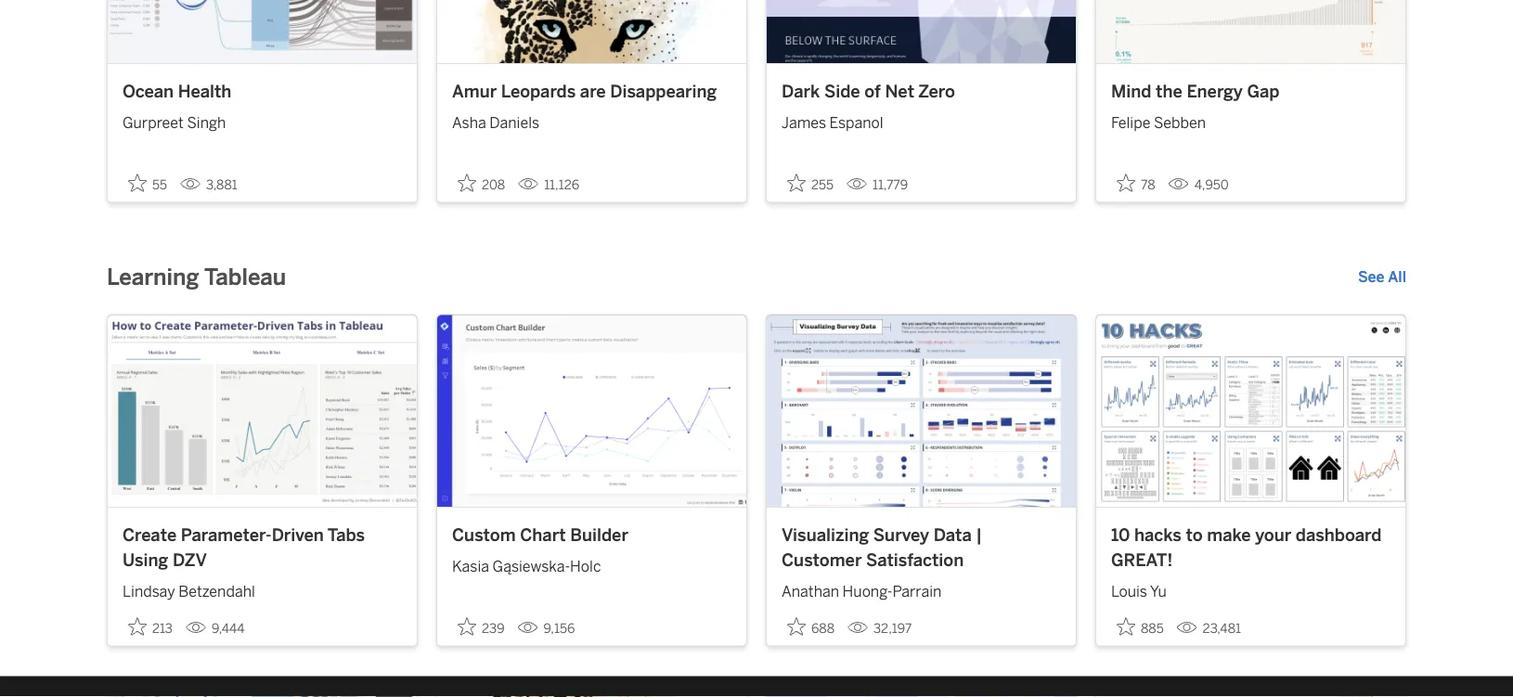Task type: describe. For each thing, give the bounding box(es) containing it.
ocean health link
[[123, 79, 402, 105]]

mind the energy gap
[[1111, 82, 1280, 102]]

builder
[[570, 525, 629, 546]]

mind
[[1111, 82, 1152, 102]]

louis yu
[[1111, 584, 1167, 601]]

lindsay betzendahl link
[[123, 574, 402, 604]]

all
[[1388, 269, 1407, 286]]

32,197
[[874, 621, 912, 637]]

your
[[1255, 525, 1292, 546]]

amur leopards are disappearing
[[452, 82, 717, 102]]

see all link
[[1358, 266, 1407, 289]]

of
[[865, 82, 881, 102]]

asha daniels
[[452, 114, 540, 132]]

louis
[[1111, 584, 1148, 601]]

55
[[152, 178, 167, 193]]

add favorite button for 10 hacks to make your dashboard great!
[[1111, 612, 1169, 642]]

james espanol link
[[782, 105, 1061, 134]]

chart
[[520, 525, 566, 546]]

dark side of net zero
[[782, 82, 955, 102]]

workbook thumbnail image for parameter-
[[108, 315, 417, 507]]

255
[[811, 178, 834, 193]]

espanol
[[830, 114, 883, 132]]

gurpreet singh link
[[123, 105, 402, 134]]

parameter-
[[181, 525, 272, 546]]

kasia gąsiewska-holc
[[452, 558, 601, 576]]

11,126 views element
[[511, 170, 587, 200]]

see
[[1358, 269, 1385, 286]]

ocean
[[123, 82, 174, 102]]

net
[[885, 82, 915, 102]]

the
[[1156, 82, 1183, 102]]

885
[[1141, 621, 1164, 637]]

energy
[[1187, 82, 1243, 102]]

dzv
[[173, 551, 207, 571]]

betzendahl
[[178, 584, 255, 601]]

tableau
[[204, 264, 286, 290]]

3,881 views element
[[173, 170, 245, 200]]

Add Favorite button
[[123, 168, 173, 199]]

learning
[[107, 264, 199, 290]]

workbook thumbnail image for health
[[108, 0, 417, 63]]

23,481 views element
[[1169, 614, 1249, 644]]

health
[[178, 82, 232, 102]]

11,126
[[544, 178, 579, 193]]

see all
[[1358, 269, 1407, 286]]

Add Favorite button
[[452, 168, 511, 199]]

visualizing survey data | customer satisfaction
[[782, 525, 983, 571]]

visualizing
[[782, 525, 869, 546]]

10
[[1111, 525, 1130, 546]]

zero
[[918, 82, 955, 102]]

11,779 views element
[[839, 170, 916, 200]]

daniels
[[490, 114, 540, 132]]

213
[[152, 621, 173, 637]]

visualizing survey data | customer satisfaction link
[[782, 523, 1061, 574]]

gurpreet
[[123, 114, 184, 132]]

10 hacks to make your dashboard great! link
[[1111, 523, 1391, 574]]

dark
[[782, 82, 820, 102]]

11,779
[[873, 178, 908, 193]]

custom chart builder link
[[452, 523, 732, 548]]

disappearing
[[610, 82, 717, 102]]

4,950
[[1195, 178, 1229, 193]]

create parameter-driven tabs using dzv
[[123, 525, 365, 571]]

custom chart builder
[[452, 525, 629, 546]]

dark side of net zero link
[[782, 79, 1061, 105]]

custom
[[452, 525, 516, 546]]

9,444 views element
[[178, 614, 252, 644]]



Task type: locate. For each thing, give the bounding box(es) containing it.
kasia gąsiewska-holc link
[[452, 548, 732, 578]]

data
[[934, 525, 972, 546]]

parrain
[[893, 584, 942, 601]]

workbook thumbnail image for leopards
[[437, 0, 746, 63]]

to
[[1186, 525, 1203, 546]]

1 horizontal spatial add favorite button
[[782, 612, 840, 642]]

Add Favorite button
[[1111, 168, 1161, 199]]

1 add favorite button from the left
[[452, 612, 510, 642]]

anathan
[[782, 584, 839, 601]]

yu
[[1150, 584, 1167, 601]]

using
[[123, 551, 168, 571]]

asha daniels link
[[452, 105, 732, 134]]

workbook thumbnail image for survey
[[767, 315, 1076, 507]]

workbook thumbnail image
[[108, 0, 417, 63], [437, 0, 746, 63], [767, 0, 1076, 63], [1097, 0, 1406, 63], [108, 315, 417, 507], [437, 315, 746, 507], [767, 315, 1076, 507], [1097, 315, 1406, 507]]

felipe
[[1111, 114, 1151, 132]]

9,156
[[544, 621, 575, 637]]

workbook thumbnail image for hacks
[[1097, 315, 1406, 507]]

james
[[782, 114, 826, 132]]

workbook thumbnail image for chart
[[437, 315, 746, 507]]

lindsay
[[123, 584, 175, 601]]

lindsay betzendahl
[[123, 584, 255, 601]]

gąsiewska-
[[493, 558, 570, 576]]

louis yu link
[[1111, 574, 1391, 604]]

great!
[[1111, 551, 1173, 571]]

leopards
[[501, 82, 576, 102]]

hacks
[[1135, 525, 1182, 546]]

add favorite button containing 688
[[782, 612, 840, 642]]

huong-
[[843, 584, 893, 601]]

3,881
[[206, 178, 237, 193]]

239
[[482, 621, 505, 637]]

add favorite button containing 239
[[452, 612, 510, 642]]

2 horizontal spatial add favorite button
[[1111, 612, 1169, 642]]

|
[[976, 525, 983, 546]]

tabs
[[328, 525, 365, 546]]

james espanol
[[782, 114, 883, 132]]

add favorite button for visualizing survey data | customer satisfaction
[[782, 612, 840, 642]]

23,481
[[1203, 621, 1241, 637]]

2 add favorite button from the left
[[782, 612, 840, 642]]

gurpreet singh
[[123, 114, 226, 132]]

singh
[[187, 114, 226, 132]]

asha
[[452, 114, 486, 132]]

workbook thumbnail image for side
[[767, 0, 1076, 63]]

anathan huong-parrain link
[[782, 574, 1061, 604]]

add favorite button down kasia
[[452, 612, 510, 642]]

make
[[1207, 525, 1251, 546]]

add favorite button down anathan
[[782, 612, 840, 642]]

Add Favorite button
[[123, 612, 178, 642]]

create
[[123, 525, 177, 546]]

3 add favorite button from the left
[[1111, 612, 1169, 642]]

amur leopards are disappearing link
[[452, 79, 732, 105]]

mind the energy gap link
[[1111, 79, 1391, 105]]

see all learning tableau element
[[1358, 266, 1407, 289]]

customer
[[782, 551, 862, 571]]

0 horizontal spatial add favorite button
[[452, 612, 510, 642]]

gap
[[1247, 82, 1280, 102]]

workbook thumbnail image for the
[[1097, 0, 1406, 63]]

ocean health
[[123, 82, 232, 102]]

dashboard
[[1296, 525, 1382, 546]]

add favorite button for custom chart builder
[[452, 612, 510, 642]]

kasia
[[452, 558, 489, 576]]

survey
[[873, 525, 929, 546]]

32,197 views element
[[840, 614, 919, 644]]

create parameter-driven tabs using dzv link
[[123, 523, 402, 574]]

9,444
[[212, 621, 245, 637]]

10 hacks to make your dashboard great!
[[1111, 525, 1382, 571]]

satisfaction
[[866, 551, 964, 571]]

amur
[[452, 82, 497, 102]]

4,950 views element
[[1161, 170, 1236, 200]]

78
[[1141, 178, 1156, 193]]

688
[[811, 621, 835, 637]]

anathan huong-parrain
[[782, 584, 942, 601]]

felipe sebben link
[[1111, 105, 1391, 134]]

learning tableau
[[107, 264, 286, 290]]

Add Favorite button
[[782, 168, 839, 199]]

are
[[580, 82, 606, 102]]

side
[[824, 82, 860, 102]]

learning tableau heading
[[107, 263, 286, 292]]

add favorite button down 'louis yu' on the bottom right
[[1111, 612, 1169, 642]]

felipe sebben
[[1111, 114, 1206, 132]]

add favorite button containing 885
[[1111, 612, 1169, 642]]

208
[[482, 178, 505, 193]]

holc
[[570, 558, 601, 576]]

9,156 views element
[[510, 614, 582, 644]]

driven
[[272, 525, 324, 546]]

Add Favorite button
[[452, 612, 510, 642], [782, 612, 840, 642], [1111, 612, 1169, 642]]



Task type: vqa. For each thing, say whether or not it's contained in the screenshot.
middle Contributing
no



